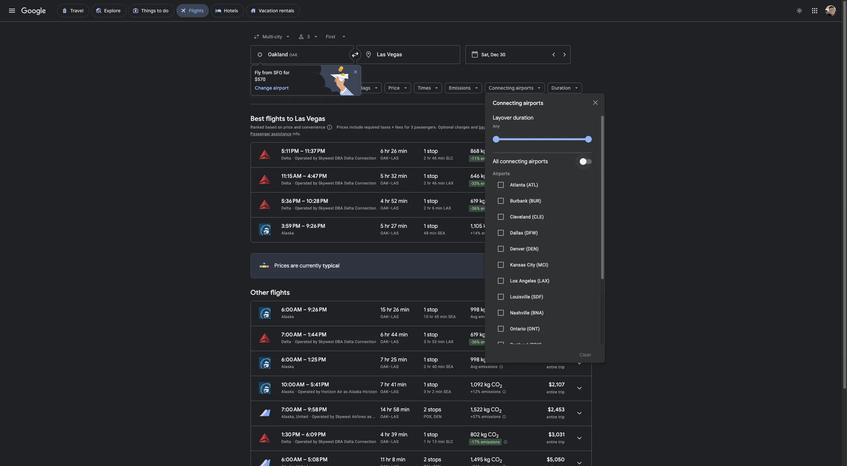 Task type: vqa. For each thing, say whether or not it's contained in the screenshot.
Date
no



Task type: describe. For each thing, give the bounding box(es) containing it.
2 down "-36% emissions"
[[496, 359, 499, 365]]

4 for 4 hr 52 min
[[381, 198, 384, 205]]

5 for 5 hr 32 min
[[381, 173, 384, 180]]

2 inside 802 kg co 2
[[497, 434, 499, 440]]

stop for 6 hr 26 min
[[427, 148, 438, 155]]

Departure time: 1:30 PM. text field
[[282, 432, 300, 439]]

operated by skywest dba delta connection for 6:09 pm
[[295, 440, 376, 445]]

co inside 619 kg co 2 -36% emissions
[[487, 198, 495, 205]]

11 hr 8 min
[[381, 457, 406, 464]]

prices are currently typical
[[275, 263, 340, 269]]

leaves oakland international airport at 5:11 pm on saturday, december 30 and arrives at harry reid international airport at 11:37 pm on saturday, december 30. element
[[282, 148, 325, 155]]

co for 14 hr 58 min
[[491, 407, 500, 414]]

2 vertical spatial airports
[[529, 158, 548, 165]]

min inside 1 stop 3 hr 2 min sea
[[436, 390, 443, 395]]

louisville
[[510, 294, 531, 300]]

total duration 5 hr 27 min. element
[[381, 223, 424, 231]]

Arrival time: 9:26 PM. text field
[[308, 307, 327, 313]]

+
[[392, 125, 394, 130]]

hr inside 4 hr 39 min oak – las
[[385, 432, 390, 439]]

- for 802
[[471, 440, 472, 445]]

– inside the 5 hr 27 min oak – las
[[389, 231, 392, 236]]

operated down '10:00 am – 5:41 pm'
[[298, 390, 315, 395]]

14
[[381, 407, 386, 414]]

layover (1 of 1) is a 2 hr 6 min layover at los angeles international airport in los angeles. element
[[424, 206, 468, 211]]

skywest for 10:28 pm
[[319, 206, 334, 211]]

prices for are
[[275, 263, 290, 269]]

hr inside 1 stop 10 hr 45 min sea
[[430, 315, 434, 319]]

total duration 5 hr 32 min. element
[[381, 173, 424, 181]]

by for 10:28 pm
[[313, 206, 318, 211]]

loading results progress bar
[[0, 21, 843, 23]]

layover (1 of 1) is a 3 hr 53 min layover at los angeles international airport in los angeles. element
[[424, 339, 468, 345]]

min inside 1 stop 48 min sea
[[430, 231, 437, 236]]

required
[[364, 125, 380, 130]]

3 inside popup button
[[307, 34, 310, 39]]

total duration 6 hr 26 min. element
[[381, 148, 424, 156]]

1 and from the left
[[294, 125, 301, 130]]

3 button
[[295, 29, 322, 45]]

1 for 5 hr 32 min
[[424, 173, 426, 180]]

kg for 15 hr 26 min
[[481, 307, 487, 313]]

26 for 6
[[391, 148, 397, 155]]

operated by skywest airlines as alaska skywest
[[312, 415, 403, 420]]

leaves oakland international airport at 11:15 am on saturday, december 30 and arrives at harry reid international airport at 4:47 pm on saturday, december 30. element
[[282, 173, 327, 180]]

co for 7 hr 25 min
[[488, 357, 496, 363]]

Departure time: 5:36 PM. text field
[[282, 198, 301, 205]]

entire for $1,180
[[547, 156, 558, 161]]

min inside 4 hr 52 min oak – las
[[399, 198, 408, 205]]

flights for other
[[271, 289, 290, 297]]

passenger assistance button
[[251, 132, 292, 136]]

other flights
[[251, 289, 290, 297]]

total duration 4 hr 52 min. element
[[381, 198, 424, 206]]

operated down the 9:58 pm
[[312, 415, 329, 420]]

kg for 5 hr 27 min
[[484, 223, 490, 230]]

flight details. leaves oakland international airport at 6:00 am on saturday, december 30 and arrives at harry reid international airport at 5:08 pm on saturday, december 30. image
[[572, 456, 588, 467]]

3 inside 1 stop 3 hr 53 min lax
[[424, 340, 426, 344]]

15 hr 26 min oak – las
[[381, 307, 410, 319]]

58
[[394, 407, 400, 414]]

2 inside '646 kg co 2'
[[497, 175, 499, 181]]

Departure time: 7:00 AM. text field
[[282, 407, 302, 414]]

1 horizon from the left
[[322, 390, 336, 395]]

min inside 14 hr 58 min oak – las
[[401, 407, 410, 414]]

oak for 15 hr 26 min
[[381, 315, 389, 319]]

Arrival time: 1:25 PM. text field
[[308, 357, 326, 363]]

– inside 6 hr 44 min oak – las
[[389, 340, 392, 344]]

co for 7 hr 41 min
[[492, 382, 500, 389]]

646 kg co 2
[[471, 173, 499, 181]]

las for 7 hr 25 min
[[392, 365, 399, 369]]

– inside 6 hr 26 min oak – las
[[389, 156, 392, 161]]

flight details. leaves oakland international airport at 1:30 pm on saturday, december 30 and arrives at harry reid international airport at 6:09 pm on saturday, december 30. image
[[572, 431, 588, 447]]

2 inside 1 stop 2 hr 6 min lax
[[424, 206, 426, 211]]

price
[[389, 85, 400, 91]]

– left 5:41 pm
[[306, 382, 309, 389]]

26 for 15
[[394, 307, 399, 313]]

1 stop 3 hr 2 min sea
[[424, 382, 452, 395]]

kg for 11 hr 8 min
[[485, 457, 491, 464]]

emissions
[[449, 85, 471, 91]]

emissions up 619 kg co
[[479, 315, 498, 320]]

based
[[266, 125, 277, 130]]

5:11 pm
[[282, 148, 299, 155]]

by for 11:37 pm
[[313, 156, 318, 161]]

airlines inside popup button
[[325, 85, 342, 91]]

layover (1 of 2) is a 6 hr 54 min layover at portland international airport in portland. layover (2 of 2) is a 1 hr 43 min layover at denver international airport in denver. element
[[424, 415, 468, 420]]

- for 646
[[471, 181, 472, 186]]

kansas city (mci)
[[510, 262, 549, 268]]

connection for 5 hr 32 min
[[355, 181, 376, 186]]

Departure text field
[[482, 46, 548, 64]]

las for 4 hr 39 min
[[392, 440, 399, 445]]

connecting
[[500, 158, 528, 165]]

6 for 6 hr 44 min
[[381, 332, 384, 338]]

min inside the 5 hr 32 min oak – las
[[398, 173, 407, 180]]

40
[[432, 365, 437, 369]]

portland
[[510, 342, 529, 348]]

Departure time: 5:11 PM. text field
[[282, 148, 299, 155]]

min inside 1 stop 1 hr 13 min slc
[[438, 440, 445, 445]]

hr inside 6 hr 44 min oak – las
[[385, 332, 390, 338]]

connecting airports button
[[485, 80, 545, 96]]

alaska,
[[282, 415, 295, 420]]

– inside 15 hr 26 min oak – las
[[389, 315, 392, 319]]

layover (1 of 1) is a 3 hr 2 min layover at seattle-tacoma international airport in seattle. element
[[424, 390, 468, 395]]

las for 5 hr 27 min
[[392, 231, 399, 236]]

dallas (dfw)
[[510, 230, 538, 236]]

operated for 10:28 pm
[[295, 206, 312, 211]]

2 inside 1,495 kg co 2
[[500, 459, 503, 465]]

skywest down air
[[336, 415, 351, 420]]

operated by horizon air as alaska horizon
[[298, 390, 377, 395]]

hr inside 7 hr 25 min oak – las
[[385, 357, 390, 363]]

36% inside 619 kg co 2 -36% emissions
[[472, 206, 480, 211]]

Departure time: 6:00 AM. text field
[[282, 307, 302, 313]]

departure time: 6:00 am. text field for 1:25 pm
[[282, 357, 302, 363]]

connecting inside popup button
[[489, 85, 515, 91]]

– left arrival time: 5:08 pm. text field
[[303, 457, 307, 464]]

alaska down 14 in the bottom left of the page
[[373, 415, 386, 420]]

by for 6:09 pm
[[313, 440, 318, 445]]

dba for 4:47 pm
[[335, 181, 343, 186]]

times
[[418, 85, 431, 91]]

duration
[[514, 115, 534, 121]]

best flights to las vegas
[[251, 115, 325, 123]]

times button
[[414, 80, 443, 96]]

– inside "7 hr 41 min oak – las"
[[389, 390, 392, 395]]

kg for 7 hr 41 min
[[485, 382, 491, 389]]

– right 1:30 pm
[[302, 432, 305, 439]]

co up "-36% emissions"
[[487, 332, 495, 338]]

1 for 7 hr 25 min
[[424, 357, 426, 363]]

sea inside 1 stop 48 min sea
[[438, 231, 446, 236]]

2 inside 868 kg co 2
[[496, 150, 499, 156]]

Departure time: 7:00 AM. text field
[[282, 332, 302, 338]]

total duration 7 hr 25 min. element
[[381, 357, 424, 364]]

atlanta
[[510, 182, 526, 188]]

min inside 1 stop 2 hr 6 min lax
[[436, 206, 443, 211]]

min inside 4 hr 39 min oak – las
[[399, 432, 408, 439]]

17%
[[472, 440, 480, 445]]

stop for 4 hr 39 min
[[427, 432, 438, 439]]

leaves oakland international airport at 7:00 am on saturday, december 30 and arrives at harry reid international airport at 9:58 pm on saturday, december 30. element
[[282, 407, 327, 414]]

operated by skywest dba delta connection for 1:44 pm
[[295, 340, 376, 344]]

2 inside the 1,105 kg co 2
[[499, 225, 502, 231]]

burbank (bur)
[[510, 198, 542, 204]]

(pdx)
[[530, 342, 542, 348]]

entire trip
[[547, 340, 565, 345]]

kg for 5 hr 32 min
[[481, 173, 487, 180]]

oak for 4 hr 39 min
[[381, 440, 389, 445]]

7:00 am – 9:58 pm
[[282, 407, 327, 414]]

1 vertical spatial connecting airports
[[493, 100, 544, 107]]

hr inside 14 hr 58 min oak – las
[[387, 407, 392, 414]]

operated by skywest dba delta connection for 10:28 pm
[[295, 206, 376, 211]]

all filters button
[[251, 80, 288, 96]]

53
[[432, 340, 437, 344]]

– left 1:44 pm
[[303, 332, 307, 338]]

pdx
[[424, 415, 432, 420]]

layover (1 of 1) is a 2 hr 40 min layover at seattle-tacoma international airport in seattle. element
[[424, 364, 468, 370]]

6:00 am – 1:25 pm alaska
[[282, 357, 326, 369]]

kg inside 619 kg co 2 -36% emissions
[[480, 198, 486, 205]]

2 stops
[[424, 457, 442, 464]]

2453 US dollars text field
[[548, 407, 565, 414]]

total duration 4 hr 39 min. element
[[381, 432, 424, 440]]

min inside 6 hr 26 min oak – las
[[399, 148, 407, 155]]

hr inside the 5 hr 32 min oak – las
[[385, 173, 390, 180]]

add flight button
[[251, 69, 288, 80]]

alaska inside 3:59 pm – 9:26 pm alaska
[[282, 231, 294, 236]]

los
[[510, 278, 518, 284]]

1,092
[[471, 382, 484, 389]]

leaves oakland international airport at 6:00 am on saturday, december 30 and arrives at harry reid international airport at 9:26 pm on saturday, december 30. element
[[282, 307, 327, 313]]

min inside 1 stop 3 hr 53 min lax
[[438, 340, 445, 344]]

kg for 14 hr 58 min
[[484, 407, 490, 414]]

4 hr 52 min oak – las
[[381, 198, 408, 211]]

2 stops flight. element for 11 hr 8 min
[[424, 457, 442, 465]]

2 inside '1 stop 2 hr 46 min lax'
[[424, 181, 426, 186]]

layover
[[493, 115, 512, 121]]

oak for 4 hr 52 min
[[381, 206, 389, 211]]

5050 US dollars text field
[[547, 457, 565, 464]]

2 inside 1 stop 3 hr 2 min sea
[[432, 390, 435, 395]]

add
[[259, 72, 268, 78]]

1,105
[[471, 223, 483, 230]]

min inside '1 stop 2 hr 46 min lax'
[[438, 181, 445, 186]]

lax for 5 hr 32 min
[[446, 181, 454, 186]]

$1,180 entire trip
[[547, 148, 565, 161]]

– right 5:36 pm text field
[[302, 198, 305, 205]]

min inside 15 hr 26 min oak – las
[[401, 307, 410, 313]]

+12%
[[471, 390, 481, 395]]

co for 5 hr 32 min
[[488, 173, 497, 180]]

1 stop flight. element for 7 hr 25 min
[[424, 357, 438, 364]]

2 left nashville
[[496, 309, 499, 315]]

hr inside '1 stop 2 hr 46 min lax'
[[428, 181, 431, 186]]

802
[[471, 432, 480, 439]]

leaves oakland international airport at 3:59 pm on saturday, december 30 and arrives at harry reid international airport at 9:26 pm on saturday, december 30. element
[[282, 223, 326, 230]]

alaska down "10:00 am" text box
[[282, 390, 294, 395]]

3 inside 1 stop 3 hr 2 min sea
[[424, 390, 426, 395]]

connecting airports inside popup button
[[489, 85, 534, 91]]

las for 4 hr 52 min
[[392, 206, 399, 211]]

emissions inside 619 kg co 2 -36% emissions
[[481, 206, 500, 211]]

11
[[381, 457, 385, 464]]

co for 5 hr 27 min
[[491, 223, 499, 230]]

hr inside 1 stop 2 hr 46 min slc
[[428, 156, 431, 161]]

hr inside 6 hr 26 min oak – las
[[385, 148, 390, 155]]

5 hr 32 min oak – las
[[381, 173, 407, 186]]

connection for 4 hr 39 min
[[355, 440, 376, 445]]

868 kg co 2
[[471, 148, 499, 156]]

– inside 3:59 pm – 9:26 pm alaska
[[302, 223, 305, 230]]

all connecting airports
[[493, 158, 548, 165]]

– inside 6:00 am – 1:25 pm alaska
[[303, 357, 307, 363]]

nashville
[[510, 310, 530, 316]]

2 horizon from the left
[[363, 390, 377, 395]]

emissions down 868 kg co 2
[[481, 156, 500, 161]]

 image for 5:11 pm
[[293, 156, 294, 161]]

las for 6 hr 44 min
[[392, 340, 399, 344]]

oak for 7 hr 41 min
[[381, 390, 389, 395]]

denver
[[510, 246, 525, 252]]

stop for 5 hr 27 min
[[427, 223, 438, 230]]

46 for 6 hr 26 min
[[432, 156, 437, 161]]

los angeles (lax)
[[510, 278, 550, 284]]

646
[[471, 173, 480, 180]]

$3,031 entire trip
[[547, 432, 565, 445]]

emissions down 802 kg co 2
[[481, 440, 500, 445]]

all for all filters
[[263, 85, 269, 91]]

duration button
[[548, 80, 582, 96]]

angeles
[[519, 278, 537, 284]]

min inside 7 hr 25 min oak – las
[[398, 357, 407, 363]]

layover (1 of 1) is a 1 hr 13 min layover at salt lake city international airport in salt lake city. element
[[424, 440, 468, 445]]

1 stop flight. element for 7 hr 41 min
[[424, 382, 438, 390]]

48
[[424, 231, 429, 236]]

11:15 am – 4:47 pm
[[282, 173, 327, 180]]

10:00 am – 5:41 pm
[[282, 382, 329, 389]]

hr inside the 1 stop 2 hr 40 min sea
[[428, 365, 431, 369]]

1957 US dollars text field
[[549, 357, 565, 363]]

2 fees from the left
[[487, 125, 495, 130]]

entire for $1,957
[[547, 365, 558, 370]]

Arrival time: 5:08 PM. text field
[[308, 457, 328, 464]]

min inside 6 hr 44 min oak – las
[[399, 332, 408, 338]]

avg emissions for 7 hr 25 min
[[471, 365, 498, 370]]

stop for 15 hr 26 min
[[427, 307, 438, 313]]

5:36 pm – 10:28 pm
[[282, 198, 328, 205]]

1:44 pm
[[308, 332, 327, 338]]

– up united
[[303, 407, 307, 414]]

layover duration any
[[493, 115, 534, 129]]

alaska right air
[[349, 390, 362, 395]]

emissions down 619 kg co
[[481, 340, 500, 345]]

stops for 2 stops pdx , den
[[428, 407, 442, 414]]

close image
[[353, 69, 358, 75]]

- for 619
[[471, 340, 472, 345]]

1 stop 48 min sea
[[424, 223, 446, 236]]

1 for 6 hr 44 min
[[424, 332, 426, 338]]

6:00 am for 6:00 am – 5:08 pm
[[282, 457, 302, 464]]

2 inside the 1,092 kg co 2
[[500, 384, 503, 390]]

hr left 8
[[386, 457, 391, 464]]

alaska inside 6:00 am – 9:26 pm alaska
[[282, 315, 294, 319]]

Arrival time: 11:37 PM. text field
[[305, 148, 325, 155]]

emissions down the 1,105 kg co 2
[[482, 231, 501, 236]]

operated for 6:09 pm
[[295, 440, 312, 445]]

emissions down 1,522 kg co 2 in the bottom right of the page
[[482, 415, 501, 420]]

min right 8
[[397, 457, 406, 464]]

ontario
[[510, 326, 526, 332]]

leaves oakland international airport at 1:30 pm on saturday, december 30 and arrives at harry reid international airport at 6:09 pm on saturday, december 30. element
[[282, 432, 326, 439]]

39
[[392, 432, 397, 439]]

skywest for 4:47 pm
[[319, 181, 334, 186]]

oak for 5 hr 32 min
[[381, 181, 389, 186]]

10 1 from the top
[[424, 440, 426, 445]]

min inside "7 hr 41 min oak – las"
[[398, 382, 407, 389]]

Arrival time: 9:26 PM. text field
[[306, 223, 326, 230]]

emissions down '646 kg co 2'
[[481, 181, 500, 186]]

– inside 4 hr 39 min oak – las
[[389, 440, 392, 445]]

denver (den)
[[510, 246, 539, 252]]

1 stop 2 hr 40 min sea
[[424, 357, 454, 369]]

11%
[[472, 156, 480, 161]]

– inside 6:00 am – 9:26 pm alaska
[[303, 307, 307, 313]]

1 fees from the left
[[396, 125, 404, 130]]

as for 14 hr 58 min
[[367, 415, 372, 420]]

1 stop 10 hr 45 min sea
[[424, 307, 456, 319]]

2 up "layover (1 of 2) is a 2 hr 57 min layover at seattle-tacoma international airport in seattle. layover (2 of 2) is a 1 hr 15 min layover at denver international airport in denver." element
[[424, 457, 427, 464]]

hr inside 1 stop 3 hr 2 min sea
[[428, 390, 431, 395]]

stop for 7 hr 25 min
[[427, 357, 438, 363]]

33%
[[472, 181, 480, 186]]

other
[[251, 289, 269, 297]]

kg for 4 hr 39 min
[[481, 432, 487, 439]]

hr inside "7 hr 41 min oak – las"
[[385, 382, 390, 389]]

leaves oakland international airport at 10:00 am on saturday, december 30 and arrives at harry reid international airport at 5:41 pm on saturday, december 30. element
[[282, 382, 329, 389]]

– inside 4 hr 52 min oak – las
[[389, 206, 392, 211]]

2 inside the 2 stops pdx , den
[[424, 407, 427, 414]]

min inside 1 stop 10 hr 45 min sea
[[441, 315, 448, 319]]

-36% emissions
[[471, 340, 500, 345]]

(ont)
[[527, 326, 540, 332]]

oak for 6 hr 44 min
[[381, 340, 389, 344]]

kansas
[[510, 262, 526, 268]]

alaska inside 6:00 am – 1:25 pm alaska
[[282, 365, 294, 369]]

emissions down the 1,092 kg co 2
[[482, 390, 501, 395]]

2107 US dollars text field
[[549, 382, 565, 389]]



Task type: locate. For each thing, give the bounding box(es) containing it.
3  image from the top
[[293, 440, 294, 445]]

kg inside '646 kg co 2'
[[481, 173, 487, 180]]

total duration 11 hr 8 min. element
[[381, 457, 424, 465]]

$2,107 entire trip
[[547, 382, 565, 395]]

stop for 5 hr 32 min
[[427, 173, 438, 180]]

0 vertical spatial 6:00 am
[[282, 307, 302, 313]]

1 slc from the top
[[446, 156, 454, 161]]

flights for best
[[266, 115, 285, 123]]

– down total duration 15 hr 26 min. "element"
[[389, 315, 392, 319]]

1 vertical spatial all
[[493, 158, 499, 165]]

oak inside 15 hr 26 min oak – las
[[381, 315, 389, 319]]

slc inside 1 stop 1 hr 13 min slc
[[446, 440, 454, 445]]

trip for $3,031
[[559, 440, 565, 445]]

0 vertical spatial 2 stops flight. element
[[424, 407, 442, 415]]

None text field
[[251, 45, 354, 64], [357, 45, 460, 64], [251, 45, 354, 64], [357, 45, 460, 64]]

may
[[496, 125, 504, 130]]

7:00 am up alaska, united
[[282, 407, 302, 414]]

0 vertical spatial slc
[[446, 156, 454, 161]]

1 for 7 hr 41 min
[[424, 382, 426, 389]]

airports inside popup button
[[516, 85, 534, 91]]

619 kg co 2 -36% emissions
[[471, 198, 500, 211]]

(lax)
[[538, 278, 550, 284]]

2 trip from the top
[[559, 340, 565, 345]]

26
[[391, 148, 397, 155], [394, 307, 399, 313]]

998 kg co 2 for 7 hr 25 min
[[471, 357, 499, 365]]

swap origin and destination. image
[[352, 51, 360, 59]]

1 vertical spatial prices
[[275, 263, 290, 269]]

1 vertical spatial departure time: 6:00 am. text field
[[282, 457, 302, 464]]

leaves oakland international airport at 5:36 pm on saturday, december 30 and arrives at harry reid international airport at 10:28 pm on saturday, december 30. element
[[282, 198, 328, 205]]

1 for 4 hr 39 min
[[424, 432, 426, 439]]

5 operated by skywest dba delta connection from the top
[[295, 440, 376, 445]]

0 vertical spatial 46
[[432, 156, 437, 161]]

1 horizontal spatial airlines
[[352, 415, 366, 420]]

1 stop flight. element for 5 hr 32 min
[[424, 173, 438, 181]]

trip for $1,180
[[559, 156, 565, 161]]

2 vertical spatial lax
[[446, 340, 454, 344]]

min inside the 5 hr 27 min oak – las
[[398, 223, 407, 230]]

1  image from the top
[[293, 156, 294, 161]]

kg for 7 hr 25 min
[[481, 357, 487, 363]]

- for 868
[[471, 156, 472, 161]]

0 vertical spatial 9:26 pm
[[306, 223, 326, 230]]

main content containing best flights to las vegas
[[251, 110, 592, 467]]

2 stops from the top
[[428, 457, 442, 464]]

6 inside 1 stop 2 hr 6 min lax
[[432, 206, 435, 211]]

1 vertical spatial 9:26 pm
[[308, 307, 327, 313]]

skywest for 6:09 pm
[[319, 440, 334, 445]]

Arrival time: 1:44 PM. text field
[[308, 332, 327, 338]]

avg up 619 kg co
[[471, 315, 478, 320]]

4 las from the top
[[392, 231, 399, 236]]

1 vertical spatial 7
[[381, 382, 384, 389]]

filters
[[270, 85, 283, 91]]

3:59 pm – 9:26 pm alaska
[[282, 223, 326, 236]]

0 vertical spatial 26
[[391, 148, 397, 155]]

las down the 27
[[392, 231, 399, 236]]

prices right learn more about ranking icon
[[337, 125, 349, 130]]

co for 15 hr 26 min
[[488, 307, 496, 313]]

1 vertical spatial airlines
[[352, 415, 366, 420]]

8 1 from the top
[[424, 382, 426, 389]]

1 stop flight. element down layover (1 of 1) is a 2 hr 46 min layover at los angeles international airport in los angeles. element
[[424, 198, 438, 206]]

5 inside the 5 hr 27 min oak – las
[[381, 223, 384, 230]]

avg emissions
[[471, 315, 498, 320], [471, 365, 498, 370]]

None field
[[251, 31, 294, 43], [323, 31, 350, 43], [251, 31, 294, 43], [323, 31, 350, 43]]

1 up layover (1 of 1) is a 2 hr 46 min layover at los angeles international airport in los angeles. element
[[424, 173, 426, 180]]

alaska down leaves oakland international airport at 6:00 am on saturday, december 30 and arrives at harry reid international airport at 1:25 pm on saturday, december 30. element
[[282, 365, 294, 369]]

airlines inside main content
[[352, 415, 366, 420]]

1 stop flight. element up 48
[[424, 223, 438, 231]]

bag fees button
[[479, 125, 495, 130]]

3 operated by skywest dba delta connection from the top
[[295, 206, 376, 211]]

min up 1 stop 48 min sea
[[436, 206, 443, 211]]

4 - from the top
[[471, 340, 472, 345]]

2 left 40
[[424, 365, 426, 369]]

1 vertical spatial 998 kg co 2
[[471, 357, 499, 365]]

7:00 am
[[282, 332, 302, 338], [282, 407, 302, 414]]

0 horizontal spatial horizon
[[322, 390, 336, 395]]

connection left the 5 hr 32 min oak – las
[[355, 181, 376, 186]]

operated by skywest dba delta connection down the 10:28 pm text box
[[295, 206, 376, 211]]

10
[[424, 315, 429, 319]]

trip inside $1,180 entire trip
[[559, 156, 565, 161]]

stop up layover (1 of 1) is a 3 hr 2 min layover at seattle-tacoma international airport in seattle. element
[[427, 382, 438, 389]]

connection for 4 hr 52 min
[[355, 206, 376, 211]]

0 vertical spatial 619
[[471, 198, 479, 205]]

min right 13
[[438, 440, 445, 445]]

5 connection from the top
[[355, 440, 376, 445]]

998 kg co 2
[[471, 307, 499, 315], [471, 357, 499, 365]]

27
[[391, 223, 397, 230]]

4 stop from the top
[[427, 223, 438, 230]]

4 1 from the top
[[424, 223, 426, 230]]

oak inside the 5 hr 27 min oak – las
[[381, 231, 389, 236]]

layover (1 of 1) is a 48 min layover at seattle-tacoma international airport in seattle. element
[[424, 231, 468, 236]]

1 vertical spatial as
[[367, 415, 372, 420]]

hr inside 4 hr 52 min oak – las
[[385, 198, 390, 205]]

min right 44 in the bottom of the page
[[399, 332, 408, 338]]

(bna)
[[531, 310, 544, 316]]

3 1 stop flight. element from the top
[[424, 198, 438, 206]]

stop up 53
[[427, 332, 438, 338]]

1 inside 1 stop 10 hr 45 min sea
[[424, 307, 426, 313]]

1 vertical spatial airports
[[524, 100, 544, 107]]

 image
[[293, 181, 294, 186], [293, 206, 294, 211]]

 image down 5:36 pm text field
[[293, 206, 294, 211]]

3 connection from the top
[[355, 206, 376, 211]]

1 vertical spatial flights
[[271, 289, 290, 297]]

total duration 7 hr 41 min. element
[[381, 382, 424, 390]]

2 up +14% emissions
[[499, 225, 502, 231]]

2 avg emissions from the top
[[471, 365, 498, 370]]

– inside 14 hr 58 min oak – las
[[389, 415, 392, 420]]

by for 1:44 pm
[[313, 340, 318, 344]]

6 oak from the top
[[381, 340, 389, 344]]

2 connection from the top
[[355, 181, 376, 186]]

2 up 1 stop 48 min sea
[[424, 206, 426, 211]]

close dialog image
[[592, 99, 600, 107]]

1 vertical spatial 7:00 am
[[282, 407, 302, 414]]

hr inside the 5 hr 27 min oak – las
[[385, 223, 390, 230]]

26 inside 15 hr 26 min oak – las
[[394, 307, 399, 313]]

min right 15
[[401, 307, 410, 313]]

1,522
[[471, 407, 483, 414]]

5 left the 27
[[381, 223, 384, 230]]

8 stop from the top
[[427, 382, 438, 389]]

2 619 from the top
[[471, 332, 479, 338]]

5 stop from the top
[[427, 307, 438, 313]]

2 inside 1,522 kg co 2
[[500, 409, 502, 415]]

1 stop 2 hr 46 min lax
[[424, 173, 454, 186]]

2 998 kg co 2 from the top
[[471, 357, 499, 365]]

airlines right stops, not selected image
[[325, 85, 342, 91]]

 image
[[293, 156, 294, 161], [293, 340, 294, 344], [293, 440, 294, 445]]

1 stop flight. element for 5 hr 27 min
[[424, 223, 438, 231]]

2 down -33% emissions on the top
[[495, 200, 498, 206]]

bags
[[360, 85, 371, 91]]

3 entire from the top
[[547, 365, 558, 370]]

2 stops flight. element for 14 hr 58 min
[[424, 407, 442, 415]]

2 1 stop flight. element from the top
[[424, 173, 438, 181]]

Arrival time: 5:41 PM. text field
[[311, 382, 329, 389]]

1 operated by skywest dba delta connection from the top
[[295, 156, 376, 161]]

2 7:00 am from the top
[[282, 407, 302, 414]]

1 oak from the top
[[381, 156, 389, 161]]

7 for 7 hr 41 min
[[381, 382, 384, 389]]

+57%
[[471, 415, 481, 420]]

- inside 619 kg co 2 -36% emissions
[[471, 206, 472, 211]]

sea down layover (1 of 1) is a 2 hr 40 min layover at seattle-tacoma international airport in seattle. element
[[444, 390, 452, 395]]

emissions up the 1,092 kg co 2
[[479, 365, 498, 370]]

stop
[[427, 148, 438, 155], [427, 173, 438, 180], [427, 198, 438, 205], [427, 223, 438, 230], [427, 307, 438, 313], [427, 332, 438, 338], [427, 357, 438, 363], [427, 382, 438, 389], [427, 432, 438, 439]]

10 oak from the top
[[381, 440, 389, 445]]

main content
[[251, 110, 592, 467]]

airlines down the operated by horizon air as alaska horizon
[[352, 415, 366, 420]]

entire inside $2,453 entire trip
[[547, 415, 558, 420]]

(sdf)
[[532, 294, 544, 300]]

0 horizontal spatial for
[[284, 70, 290, 75]]

lax for 6 hr 44 min
[[446, 340, 454, 344]]

leaves oakland international airport at 7:00 am on saturday, december 30 and arrives at harry reid international airport at 1:44 pm on saturday, december 30. element
[[282, 332, 327, 338]]

6 trip from the top
[[559, 440, 565, 445]]

leaves oakland international airport at 6:00 am on saturday, december 30 and arrives at harry reid international airport at 1:25 pm on saturday, december 30. element
[[282, 357, 326, 363]]

0 horizontal spatial all
[[263, 85, 269, 91]]

2 up +57% emissions
[[500, 409, 502, 415]]

2 up pdx
[[424, 407, 427, 414]]

2 - from the top
[[471, 181, 472, 186]]

total duration 15 hr 26 min. element
[[381, 307, 424, 314]]

kg up "-36% emissions"
[[480, 332, 486, 338]]

46 up '1 stop 2 hr 46 min lax'
[[432, 156, 437, 161]]

3 oak from the top
[[381, 206, 389, 211]]

total duration 14 hr 58 min. element
[[381, 407, 424, 415]]

3031 US dollars text field
[[549, 432, 565, 439]]

operated
[[295, 156, 312, 161], [295, 181, 312, 186], [295, 206, 312, 211], [295, 340, 312, 344], [298, 390, 315, 395], [312, 415, 329, 420], [295, 440, 312, 445]]

1 vertical spatial 998
[[471, 357, 480, 363]]

46
[[432, 156, 437, 161], [432, 181, 437, 186]]

and inside prices include required taxes + fees for 3 passengers. optional charges and bag fees may apply. passenger assistance
[[471, 125, 478, 130]]

by
[[313, 156, 318, 161], [313, 181, 318, 186], [313, 206, 318, 211], [313, 340, 318, 344], [316, 390, 321, 395], [330, 415, 335, 420], [313, 440, 318, 445]]

1 vertical spatial  image
[[293, 206, 294, 211]]

las down 58 on the bottom left of the page
[[392, 415, 399, 420]]

5 - from the top
[[471, 440, 472, 445]]

stops up "layover (1 of 2) is a 2 hr 57 min layover at seattle-tacoma international airport in seattle. layover (2 of 2) is a 1 hr 15 min layover at denver international airport in denver." element
[[428, 457, 442, 464]]

1 stop flight. element up 10
[[424, 307, 438, 314]]

0 horizontal spatial fees
[[396, 125, 404, 130]]

0 vertical spatial avg
[[471, 315, 478, 320]]

1 7:00 am from the top
[[282, 332, 302, 338]]

stop up 'layover (1 of 1) is a 2 hr 46 min layover at salt lake city international airport in salt lake city.' element
[[427, 148, 438, 155]]

0 vertical spatial 7
[[381, 357, 384, 363]]

6 hr 44 min oak – las
[[381, 332, 408, 344]]

– inside 7 hr 25 min oak – las
[[389, 365, 392, 369]]

stop inside the 1 stop 2 hr 40 min sea
[[427, 357, 438, 363]]

(den)
[[526, 246, 539, 252]]

4 oak from the top
[[381, 231, 389, 236]]

2 entire from the top
[[547, 340, 558, 345]]

on
[[278, 125, 283, 130]]

1 36% from the top
[[472, 206, 480, 211]]

619 for 619 kg co 2 -36% emissions
[[471, 198, 479, 205]]

skywest down the 10:28 pm text box
[[319, 206, 334, 211]]

8 oak from the top
[[381, 390, 389, 395]]

998 kg co 2 down "-36% emissions"
[[471, 357, 499, 365]]

6 1 stop flight. element from the top
[[424, 332, 438, 339]]

5:08 pm
[[308, 457, 328, 464]]

0 vertical spatial connecting
[[489, 85, 515, 91]]

– down the total duration 6 hr 26 min. element
[[389, 156, 392, 161]]

1 stop 2 hr 6 min lax
[[424, 198, 452, 211]]

802 kg co 2
[[471, 432, 499, 440]]

– left arrival time: 9:26 pm. text field at the bottom left of the page
[[303, 307, 307, 313]]

connection
[[355, 156, 376, 161], [355, 181, 376, 186], [355, 206, 376, 211], [355, 340, 376, 344], [355, 440, 376, 445]]

5 entire from the top
[[547, 415, 558, 420]]

1 2 stops flight. element from the top
[[424, 407, 442, 415]]

5 trip from the top
[[559, 415, 565, 420]]

1 departure time: 6:00 am. text field from the top
[[282, 357, 302, 363]]

las inside 15 hr 26 min oak – las
[[392, 315, 399, 319]]

4 dba from the top
[[335, 340, 343, 344]]

1 horizontal spatial for
[[405, 125, 410, 130]]

kg inside the 1,092 kg co 2
[[485, 382, 491, 389]]

any
[[493, 124, 500, 129]]

1:25 pm
[[308, 357, 326, 363]]

5 dba from the top
[[335, 440, 343, 445]]

kg down -33% emissions on the top
[[480, 198, 486, 205]]

for inside fly from sfo for $570 change airport
[[284, 70, 290, 75]]

layover (1 of 2) is a 2 hr 57 min layover at seattle-tacoma international airport in seattle. layover (2 of 2) is a 1 hr 15 min layover at denver international airport in denver. element
[[424, 465, 468, 467]]

entire for $2,107
[[547, 390, 558, 395]]

9 1 from the top
[[424, 432, 426, 439]]

4 entire from the top
[[547, 390, 558, 395]]

– down the 27
[[389, 231, 392, 236]]

998 up 619 kg co
[[471, 307, 480, 313]]

hr inside 1 stop 1 hr 13 min slc
[[428, 440, 431, 445]]

1 vertical spatial 4
[[381, 432, 384, 439]]

3 trip from the top
[[559, 365, 565, 370]]

oak inside 6 hr 26 min oak – las
[[381, 156, 389, 161]]

1 vertical spatial stops
[[428, 457, 442, 464]]

operated for 1:44 pm
[[295, 340, 312, 344]]

2 vertical spatial  image
[[293, 440, 294, 445]]

departure time: 6:00 am. text field for 5:08 pm
[[282, 457, 302, 464]]

hr inside 15 hr 26 min oak – las
[[387, 307, 392, 313]]

lax inside 1 stop 3 hr 53 min lax
[[446, 340, 454, 344]]

min right the 27
[[398, 223, 407, 230]]

slc right 13
[[446, 440, 454, 445]]

1 7 from the top
[[381, 357, 384, 363]]

2 las from the top
[[392, 181, 399, 186]]

co inside 1,522 kg co 2
[[491, 407, 500, 414]]

all left filters
[[263, 85, 269, 91]]

1 entire from the top
[[547, 156, 558, 161]]

include
[[350, 125, 363, 130]]

– down total duration 14 hr 58 min. element
[[389, 415, 392, 420]]

flight details. leaves oakland international airport at 10:00 am on saturday, december 30 and arrives at harry reid international airport at 5:41 pm on saturday, december 30. image
[[572, 381, 588, 397]]

1 dba from the top
[[335, 156, 343, 161]]

0 vertical spatial 5
[[381, 173, 384, 180]]

entire for $2,453
[[547, 415, 558, 420]]

3 - from the top
[[471, 206, 472, 211]]

leaves oakland international airport at 6:00 am on saturday, december 30 and arrives at harry reid international airport at 5:08 pm on saturday, december 30. element
[[282, 457, 328, 464]]

 image for 5:36 pm
[[293, 206, 294, 211]]

1 vertical spatial 5
[[381, 223, 384, 230]]

avg for 15 hr 26 min
[[471, 315, 478, 320]]

1 inside 1 stop 48 min sea
[[424, 223, 426, 230]]

7:00 am for 7:00 am – 9:58 pm
[[282, 407, 302, 414]]

2 6:00 am from the top
[[282, 357, 302, 363]]

5 1 stop flight. element from the top
[[424, 307, 438, 314]]

emissions
[[481, 156, 500, 161], [481, 181, 500, 186], [481, 206, 500, 211], [482, 231, 501, 236], [479, 315, 498, 320], [481, 340, 500, 345], [479, 365, 498, 370], [482, 390, 501, 395], [482, 415, 501, 420], [481, 440, 500, 445]]

all inside button
[[263, 85, 269, 91]]

1 stop flight. element for 4 hr 39 min
[[424, 432, 438, 440]]

are
[[291, 263, 299, 269]]

0 vertical spatial lax
[[446, 181, 454, 186]]

from
[[262, 70, 272, 75]]

1 4 from the top
[[381, 198, 384, 205]]

1 horizontal spatial fees
[[487, 125, 495, 130]]

co inside the 1,105 kg co 2
[[491, 223, 499, 230]]

1 las from the top
[[392, 156, 399, 161]]

las for 14 hr 58 min
[[392, 415, 399, 420]]

las for 15 hr 26 min
[[392, 315, 399, 319]]

hr inside 1 stop 3 hr 53 min lax
[[428, 340, 431, 344]]

2 dba from the top
[[335, 181, 343, 186]]

0 vertical spatial departure time: 6:00 am. text field
[[282, 357, 302, 363]]

las down 41
[[392, 390, 399, 395]]

6 stop from the top
[[427, 332, 438, 338]]

oak inside 4 hr 52 min oak – las
[[381, 206, 389, 211]]

min up the 2 stops pdx , den
[[436, 390, 443, 395]]

1 up 10
[[424, 307, 426, 313]]

hr
[[385, 148, 390, 155], [428, 156, 431, 161], [385, 173, 390, 180], [428, 181, 431, 186], [385, 198, 390, 205], [428, 206, 431, 211], [385, 223, 390, 230], [387, 307, 392, 313], [430, 315, 434, 319], [385, 332, 390, 338], [428, 340, 431, 344], [385, 357, 390, 363], [428, 365, 431, 369], [385, 382, 390, 389], [428, 390, 431, 395], [387, 407, 392, 414], [385, 432, 390, 439], [428, 440, 431, 445], [386, 457, 391, 464]]

9:26 pm for 3:59 pm
[[306, 223, 326, 230]]

1 vertical spatial 6
[[432, 206, 435, 211]]

2 oak from the top
[[381, 181, 389, 186]]

airports
[[516, 85, 534, 91], [524, 100, 544, 107], [529, 158, 548, 165]]

operated down leaves oakland international airport at 11:15 am on saturday, december 30 and arrives at harry reid international airport at 4:47 pm on saturday, december 30. element
[[295, 181, 312, 186]]

0 vertical spatial for
[[284, 70, 290, 75]]

Departure time: 3:59 PM. text field
[[282, 223, 301, 230]]

4 inside 4 hr 39 min oak – las
[[381, 432, 384, 439]]

as for 7 hr 41 min
[[344, 390, 348, 395]]

Arrival time: 6:09 PM. text field
[[306, 432, 326, 439]]

619 inside 619 kg co 2 -36% emissions
[[471, 198, 479, 205]]

trip for $1,957
[[559, 365, 565, 370]]

las down 44 in the bottom of the page
[[392, 340, 399, 344]]

7 left '25' on the bottom left
[[381, 357, 384, 363]]

city
[[527, 262, 536, 268]]

6:00 am for 6:00 am – 1:25 pm alaska
[[282, 357, 302, 363]]

las for 6 hr 26 min
[[392, 156, 399, 161]]

6 for 6 hr 26 min
[[381, 148, 384, 155]]

operated by skywest dba delta connection for 11:37 pm
[[295, 156, 376, 161]]

5:11 pm – 11:37 pm
[[282, 148, 325, 155]]

11:37 pm
[[305, 148, 325, 155]]

None search field
[[251, 29, 605, 433]]

4
[[381, 198, 384, 205], [381, 432, 384, 439]]

for inside prices include required taxes + fees for 3 passengers. optional charges and bag fees may apply. passenger assistance
[[405, 125, 410, 130]]

0 vertical spatial 998
[[471, 307, 480, 313]]

1 vertical spatial slc
[[446, 440, 454, 445]]

slc inside 1 stop 2 hr 46 min slc
[[446, 156, 454, 161]]

all filters
[[263, 85, 283, 91]]

1  image from the top
[[293, 181, 294, 186]]

for right the +
[[405, 125, 410, 130]]

2 4 from the top
[[381, 432, 384, 439]]

trip down $3,031 'text box'
[[559, 440, 565, 445]]

2 up +12% emissions
[[500, 384, 503, 390]]

0 vertical spatial 36%
[[472, 206, 480, 211]]

2 departure time: 6:00 am. text field from the top
[[282, 457, 302, 464]]

0 horizontal spatial as
[[344, 390, 348, 395]]

Departure time: 11:15 AM. text field
[[282, 173, 302, 180]]

7 left 41
[[381, 382, 384, 389]]

oak for 6 hr 26 min
[[381, 156, 389, 161]]

1 998 from the top
[[471, 307, 480, 313]]

1 horizontal spatial as
[[367, 415, 372, 420]]

airports
[[493, 171, 510, 176]]

10 las from the top
[[392, 440, 399, 445]]

co for 6 hr 26 min
[[488, 148, 496, 155]]

stops
[[428, 407, 442, 414], [428, 457, 442, 464]]

co inside '646 kg co 2'
[[488, 173, 497, 180]]

layover (1 of 1) is a 2 hr 46 min layover at salt lake city international airport in salt lake city. element
[[424, 156, 468, 161]]

ontario (ont)
[[510, 326, 540, 332]]

las inside 4 hr 39 min oak – las
[[392, 440, 399, 445]]

change appearance image
[[792, 3, 808, 19]]

0 vertical spatial as
[[344, 390, 348, 395]]

– inside the 5 hr 32 min oak – las
[[389, 181, 392, 186]]

6 inside 6 hr 44 min oak – las
[[381, 332, 384, 338]]

7 las from the top
[[392, 365, 399, 369]]

Arrival time: 4:47 PM. text field
[[308, 173, 327, 180]]

kg right 1,495
[[485, 457, 491, 464]]

0 vertical spatial airlines
[[325, 85, 342, 91]]

1 stops from the top
[[428, 407, 442, 414]]

las inside 6 hr 44 min oak – las
[[392, 340, 399, 344]]

0 vertical spatial  image
[[293, 156, 294, 161]]

6
[[381, 148, 384, 155], [432, 206, 435, 211], [381, 332, 384, 338]]

-33% emissions
[[471, 181, 500, 186]]

0 horizontal spatial prices
[[275, 263, 290, 269]]

stop inside 1 stop 3 hr 2 min sea
[[427, 382, 438, 389]]

9 oak from the top
[[381, 415, 389, 420]]

stop inside 1 stop 3 hr 53 min lax
[[427, 332, 438, 338]]

1 vertical spatial  image
[[293, 340, 294, 344]]

3 las from the top
[[392, 206, 399, 211]]

1 up "layover (1 of 1) is a 2 hr 6 min layover at los angeles international airport in los angeles." element
[[424, 198, 426, 205]]

– left 4:47 pm
[[303, 173, 306, 180]]

flights right other
[[271, 289, 290, 297]]

1 for 6 hr 26 min
[[424, 148, 426, 155]]

6 1 from the top
[[424, 332, 426, 338]]

slc for 802
[[446, 440, 454, 445]]

0 vertical spatial connecting airports
[[489, 85, 534, 91]]

+57% emissions
[[471, 415, 501, 420]]

nashville (bna)
[[510, 310, 544, 316]]

2 inside 619 kg co 2 -36% emissions
[[495, 200, 498, 206]]

co right 1,495
[[492, 457, 500, 464]]

44
[[391, 332, 398, 338]]

0 vertical spatial avg emissions
[[471, 315, 498, 320]]

1 5 from the top
[[381, 173, 384, 180]]

1 up 48
[[424, 223, 426, 230]]

3 inside prices include required taxes + fees for 3 passengers. optional charges and bag fees may apply. passenger assistance
[[411, 125, 413, 130]]

0 horizontal spatial airlines
[[325, 85, 342, 91]]

998 kg co 2 for 15 hr 26 min
[[471, 307, 499, 315]]

1 left 13
[[424, 440, 426, 445]]

sea for 15 hr 26 min
[[449, 315, 456, 319]]

1 stop flight. element up 40
[[424, 357, 438, 364]]

1 vertical spatial avg emissions
[[471, 365, 498, 370]]

cleveland (cle)
[[510, 214, 544, 220]]

14 hr 58 min oak – las
[[381, 407, 410, 420]]

las inside 4 hr 52 min oak – las
[[392, 206, 399, 211]]

dallas
[[510, 230, 524, 236]]

5:41 pm
[[311, 382, 329, 389]]

1 up 'layover (1 of 1) is a 2 hr 46 min layover at salt lake city international airport in salt lake city.' element
[[424, 148, 426, 155]]

0 vertical spatial  image
[[293, 181, 294, 186]]

flight details. leaves oakland international airport at 7:00 am on saturday, december 30 and arrives at harry reid international airport at 9:58 pm on saturday, december 30. image
[[572, 406, 588, 422]]

1 trip from the top
[[559, 156, 565, 161]]

3
[[307, 34, 310, 39], [411, 125, 413, 130], [424, 340, 426, 344], [424, 390, 426, 395]]

stops, not selected image
[[291, 80, 319, 96]]

0 vertical spatial stops
[[428, 407, 442, 414]]

6 las from the top
[[392, 340, 399, 344]]

to
[[287, 115, 293, 123]]

min up the 'total duration 5 hr 32 min.' element in the top of the page
[[399, 148, 407, 155]]

oak up "11"
[[381, 440, 389, 445]]

7 inside 7 hr 25 min oak – las
[[381, 357, 384, 363]]

dba for 6:09 pm
[[335, 440, 343, 445]]

5 1 from the top
[[424, 307, 426, 313]]

oak inside 7 hr 25 min oak – las
[[381, 365, 389, 369]]

Arrival time: 10:28 PM. text field
[[307, 198, 328, 205]]

and
[[294, 125, 301, 130], [471, 125, 478, 130]]

0 vertical spatial 7:00 am
[[282, 332, 302, 338]]

3 dba from the top
[[335, 206, 343, 211]]

1 stop flight. element
[[424, 148, 438, 156], [424, 173, 438, 181], [424, 198, 438, 206], [424, 223, 438, 231], [424, 307, 438, 314], [424, 332, 438, 339], [424, 357, 438, 364], [424, 382, 438, 390], [424, 432, 438, 440]]

stop for 6 hr 44 min
[[427, 332, 438, 338]]

 image down 7:00 am text box
[[293, 340, 294, 344]]

46 inside '1 stop 2 hr 46 min lax'
[[432, 181, 437, 186]]

as left skywest
[[367, 415, 372, 420]]

bags button
[[356, 80, 382, 96]]

1 vertical spatial 26
[[394, 307, 399, 313]]

operated by skywest dba delta connection down arrival time: 4:47 pm. text box
[[295, 181, 376, 186]]

hr up the 2 stops pdx , den
[[428, 390, 431, 395]]

kg inside 868 kg co 2
[[481, 148, 487, 155]]

sea for 7 hr 41 min
[[444, 390, 452, 395]]

kg inside 1,495 kg co 2
[[485, 457, 491, 464]]

stop inside '1 stop 2 hr 46 min lax'
[[427, 173, 438, 180]]

2 7 from the top
[[381, 382, 384, 389]]

min inside 1 stop 2 hr 46 min slc
[[438, 156, 445, 161]]

connection for 6 hr 44 min
[[355, 340, 376, 344]]

dba for 10:28 pm
[[335, 206, 343, 211]]

6 entire from the top
[[547, 440, 558, 445]]

1 horizontal spatial and
[[471, 125, 478, 130]]

3 6:00 am from the top
[[282, 457, 302, 464]]

2 1 from the top
[[424, 173, 426, 180]]

1180 US dollars text field
[[550, 148, 565, 155]]

co inside 1,495 kg co 2
[[492, 457, 500, 464]]

total duration 6 hr 44 min. element
[[381, 332, 424, 339]]

1 vertical spatial 46
[[432, 181, 437, 186]]

6:09 pm
[[306, 432, 326, 439]]

2 36% from the top
[[472, 340, 480, 345]]

1 vertical spatial 6:00 am
[[282, 357, 302, 363]]

hr left '32'
[[385, 173, 390, 180]]

skywest
[[387, 415, 403, 420]]

las inside the 5 hr 32 min oak – las
[[392, 181, 399, 186]]

8 las from the top
[[392, 390, 399, 395]]

4 operated by skywest dba delta connection from the top
[[295, 340, 376, 344]]

998 down "-36% emissions"
[[471, 357, 480, 363]]

las inside "7 hr 41 min oak – las"
[[392, 390, 399, 395]]

hr inside 1 stop 2 hr 6 min lax
[[428, 206, 431, 211]]

9 stop from the top
[[427, 432, 438, 439]]

9 1 stop flight. element from the top
[[424, 432, 438, 440]]

Arrival time: 9:58 PM. text field
[[308, 407, 327, 414]]

all
[[263, 85, 269, 91], [493, 158, 499, 165]]

1 vertical spatial 36%
[[472, 340, 480, 345]]

2 inside the 1 stop 2 hr 40 min sea
[[424, 365, 426, 369]]

6 inside 6 hr 26 min oak – las
[[381, 148, 384, 155]]

5 for 5 hr 27 min
[[381, 223, 384, 230]]

619 for 619 kg co
[[471, 332, 479, 338]]

layover (1 of 1) is a 10 hr 45 min layover at seattle-tacoma international airport in seattle. element
[[424, 314, 468, 320]]

add flight
[[259, 72, 280, 78]]

hr left 13
[[428, 440, 431, 445]]

min right '32'
[[398, 173, 407, 180]]

1 for 4 hr 52 min
[[424, 198, 426, 205]]

layover (1 of 1) is a 2 hr 46 min layover at los angeles international airport in los angeles. element
[[424, 181, 468, 186]]

avg for 7 hr 25 min
[[471, 365, 478, 370]]

only
[[574, 342, 584, 348]]

co up +57% emissions
[[491, 407, 500, 414]]

1 stop flight. element for 15 hr 26 min
[[424, 307, 438, 314]]

trip inside $2,107 entire trip
[[559, 390, 565, 395]]

1 horizontal spatial horizon
[[363, 390, 377, 395]]

flight details. leaves oakland international airport at 6:00 am on saturday, december 30 and arrives at harry reid international airport at 1:25 pm on saturday, december 30. image
[[572, 355, 588, 371]]

1:30 pm
[[282, 432, 300, 439]]

1 1 from the top
[[424, 148, 426, 155]]

1 vertical spatial 2 stops flight. element
[[424, 457, 442, 465]]

1 vertical spatial connecting
[[493, 100, 522, 107]]

las down total duration 15 hr 26 min. "element"
[[392, 315, 399, 319]]

6 hr 26 min oak – las
[[381, 148, 407, 161]]

kg inside 802 kg co 2
[[481, 432, 487, 439]]

operated by skywest dba delta connection for 4:47 pm
[[295, 181, 376, 186]]

0 horizontal spatial and
[[294, 125, 301, 130]]

change airport button
[[255, 85, 301, 91]]

entire down $2,453
[[547, 415, 558, 420]]

1 vertical spatial for
[[405, 125, 410, 130]]

oak
[[381, 156, 389, 161], [381, 181, 389, 186], [381, 206, 389, 211], [381, 231, 389, 236], [381, 315, 389, 319], [381, 340, 389, 344], [381, 365, 389, 369], [381, 390, 389, 395], [381, 415, 389, 420], [381, 440, 389, 445]]

2  image from the top
[[293, 340, 294, 344]]

1 horizontal spatial prices
[[337, 125, 349, 130]]

– right departure time: 5:11 pm. text box
[[300, 148, 304, 155]]

 image for 11:15 am
[[293, 181, 294, 186]]

2 up the 2 stops pdx , den
[[432, 390, 435, 395]]

+14%
[[471, 231, 481, 236]]

Departure time: 6:00 AM. text field
[[282, 357, 302, 363], [282, 457, 302, 464]]

– left 1:25 pm
[[303, 357, 307, 363]]

oak for 7 hr 25 min
[[381, 365, 389, 369]]

trip
[[559, 156, 565, 161], [559, 340, 565, 345], [559, 365, 565, 370], [559, 390, 565, 395], [559, 415, 565, 420], [559, 440, 565, 445]]

hr left 39
[[385, 432, 390, 439]]

2 up -17% emissions
[[497, 434, 499, 440]]

dba for 1:44 pm
[[335, 340, 343, 344]]

1 stop flight. element for 6 hr 44 min
[[424, 332, 438, 339]]

2 vertical spatial 6
[[381, 332, 384, 338]]

9:26 pm
[[306, 223, 326, 230], [308, 307, 327, 313]]

9:26 pm inside 3:59 pm – 9:26 pm alaska
[[306, 223, 326, 230]]

– down '32'
[[389, 181, 392, 186]]

1 998 kg co 2 from the top
[[471, 307, 499, 315]]

0 vertical spatial 6
[[381, 148, 384, 155]]

0 vertical spatial 998 kg co 2
[[471, 307, 499, 315]]

operated for 4:47 pm
[[295, 181, 312, 186]]

oak inside 14 hr 58 min oak – las
[[381, 415, 389, 420]]

1 stop 3 hr 53 min lax
[[424, 332, 454, 344]]

3 1 from the top
[[424, 198, 426, 205]]

main menu image
[[8, 7, 16, 15]]

1 vertical spatial 619
[[471, 332, 479, 338]]

oak for 5 hr 27 min
[[381, 231, 389, 236]]

none search field containing connecting airports
[[251, 29, 605, 433]]

4 left 39
[[381, 432, 384, 439]]

1 horizontal spatial all
[[493, 158, 499, 165]]

2 down the total duration 6 hr 26 min. element
[[424, 156, 426, 161]]

1 vertical spatial lax
[[444, 206, 452, 211]]

1 vertical spatial avg
[[471, 365, 478, 370]]

stop inside 1 stop 1 hr 13 min slc
[[427, 432, 438, 439]]

1 stop from the top
[[427, 148, 438, 155]]

1 stop flight. element for 6 hr 26 min
[[424, 148, 438, 156]]

2 inside 1 stop 2 hr 46 min slc
[[424, 156, 426, 161]]

avg emissions for 15 hr 26 min
[[471, 315, 498, 320]]

taxes
[[381, 125, 391, 130]]

-17% emissions
[[471, 440, 500, 445]]

connecting airports up "layover"
[[489, 85, 534, 91]]

connecting airports
[[489, 85, 534, 91], [493, 100, 544, 107]]

2 vertical spatial 6:00 am
[[282, 457, 302, 464]]

1 avg emissions from the top
[[471, 315, 498, 320]]

trip for $2,453
[[559, 415, 565, 420]]

13
[[432, 440, 437, 445]]

Departure time: 10:00 AM. text field
[[282, 382, 305, 389]]

9:26 pm inside 6:00 am – 9:26 pm alaska
[[308, 307, 327, 313]]

1 stop 2 hr 46 min slc
[[424, 148, 454, 161]]

lax for 4 hr 52 min
[[444, 206, 452, 211]]

2 stops flight. element
[[424, 407, 442, 415], [424, 457, 442, 465]]

2 998 from the top
[[471, 357, 480, 363]]

connection for 6 hr 26 min
[[355, 156, 376, 161]]

(atl)
[[527, 182, 539, 188]]

5 las from the top
[[392, 315, 399, 319]]

convenience
[[302, 125, 326, 130]]

operated by skywest dba delta connection down 6:09 pm
[[295, 440, 376, 445]]

3 stop from the top
[[427, 198, 438, 205]]

1 for 5 hr 27 min
[[424, 223, 426, 230]]

0 vertical spatial prices
[[337, 125, 349, 130]]

skywest for 11:37 pm
[[319, 156, 334, 161]]

619 down 33%
[[471, 198, 479, 205]]

prices include required taxes + fees for 3 passengers. optional charges and bag fees may apply. passenger assistance
[[251, 125, 516, 136]]

1 stop flight. element down 40
[[424, 382, 438, 390]]

las for 7 hr 41 min
[[392, 390, 399, 395]]

min inside the 1 stop 2 hr 40 min sea
[[438, 365, 445, 369]]

alaska down departure time: 6:00 am. text field
[[282, 315, 294, 319]]

0 vertical spatial all
[[263, 85, 269, 91]]

1 stop flight. element for 4 hr 52 min
[[424, 198, 438, 206]]

1 - from the top
[[471, 156, 472, 161]]

kg up -11% emissions
[[481, 148, 487, 155]]

0 vertical spatial flights
[[266, 115, 285, 123]]

min up '1 stop 2 hr 46 min lax'
[[438, 156, 445, 161]]

$2,107
[[549, 382, 565, 389]]

5 oak from the top
[[381, 315, 389, 319]]

1 stop flight. element down 'layover (1 of 1) is a 2 hr 46 min layover at salt lake city international airport in salt lake city.' element
[[424, 173, 438, 181]]

las inside 7 hr 25 min oak – las
[[392, 365, 399, 369]]

kg inside the 1,105 kg co 2
[[484, 223, 490, 230]]

0 vertical spatial 4
[[381, 198, 384, 205]]

skywest down arrival time: 4:47 pm. text box
[[319, 181, 334, 186]]

2 slc from the top
[[446, 440, 454, 445]]

0 vertical spatial airports
[[516, 85, 534, 91]]

learn more about ranking image
[[327, 124, 333, 130]]

lax
[[446, 181, 454, 186], [444, 206, 452, 211], [446, 340, 454, 344]]

9:58 pm
[[308, 407, 327, 414]]

co
[[488, 148, 496, 155], [488, 173, 497, 180], [487, 198, 495, 205], [491, 223, 499, 230], [488, 307, 496, 313], [487, 332, 495, 338], [488, 357, 496, 363], [492, 382, 500, 389], [491, 407, 500, 414], [488, 432, 497, 439], [492, 457, 500, 464]]



